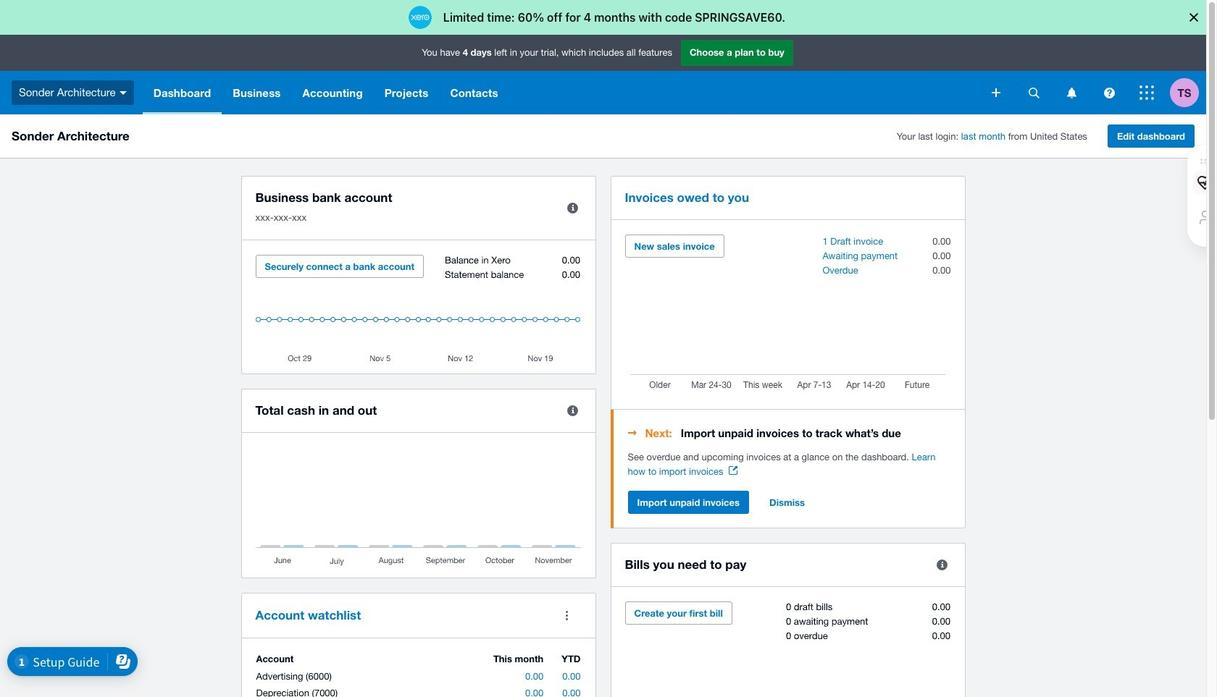Task type: vqa. For each thing, say whether or not it's contained in the screenshot.
Export options... icon
no



Task type: describe. For each thing, give the bounding box(es) containing it.
2 horizontal spatial svg image
[[1029, 87, 1040, 98]]

empty state bank feed widget with a tooltip explaining the feature. includes a 'securely connect a bank account' button and a data-less flat line graph marking four weekly dates, indicating future account balance tracking. image
[[255, 255, 582, 363]]

opens in a new tab image
[[729, 467, 738, 475]]

0 horizontal spatial svg image
[[119, 91, 127, 95]]

accounts watchlist options image
[[553, 602, 582, 631]]

0 horizontal spatial svg image
[[1067, 87, 1077, 98]]

empty state widget for the total cash in and out feature, displaying a column graph summarising bank transaction data as total money in versus total money out across all connected bank accounts, enabling a visual comparison of the two amounts. image
[[255, 448, 582, 567]]

empty state of the bills widget with a 'create your first bill' button and an unpopulated column graph. image
[[625, 602, 951, 698]]

1 horizontal spatial svg image
[[992, 88, 1001, 97]]



Task type: locate. For each thing, give the bounding box(es) containing it.
1 horizontal spatial svg image
[[1104, 87, 1115, 98]]

panel body document
[[628, 451, 951, 480], [628, 451, 951, 480]]

2 horizontal spatial svg image
[[1140, 86, 1155, 100]]

svg image
[[1140, 86, 1155, 100], [1067, 87, 1077, 98], [1104, 87, 1115, 98]]

banner
[[0, 35, 1207, 115]]

heading
[[628, 425, 951, 442]]

svg image
[[1029, 87, 1040, 98], [992, 88, 1001, 97], [119, 91, 127, 95]]

dialog
[[0, 0, 1218, 35]]



